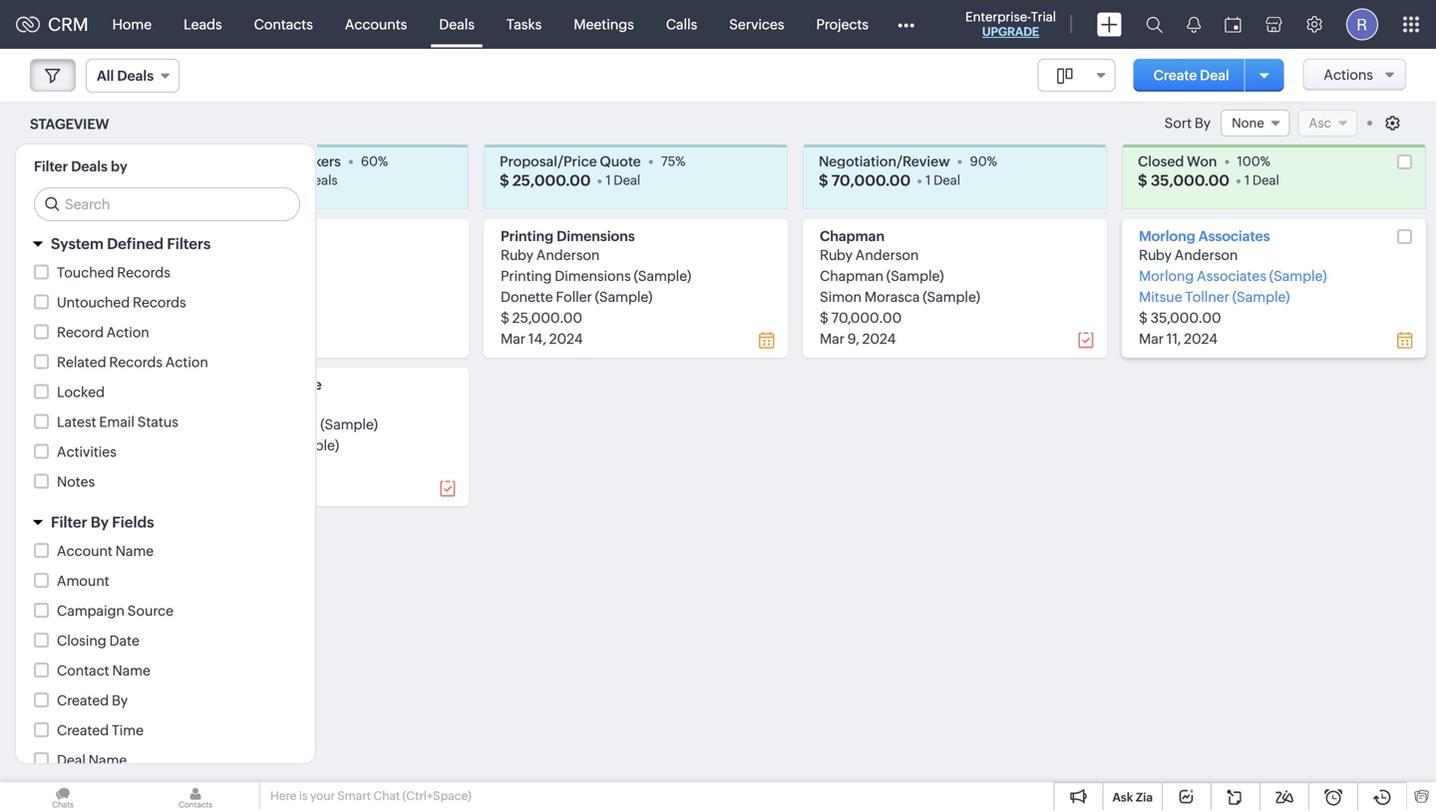 Task type: describe. For each thing, give the bounding box(es) containing it.
touched records
[[57, 265, 170, 281]]

$ 35,000.00
[[1138, 172, 1230, 189]]

create menu element
[[1085, 0, 1134, 48]]

0 vertical spatial dimensions
[[557, 228, 635, 244]]

morlong associates ruby anderson morlong associates (sample) mitsue tollner (sample) $ 35,000.00 mar 11, 2024
[[1139, 228, 1327, 347]]

profile image
[[1347, 8, 1379, 40]]

defined
[[107, 235, 164, 253]]

source
[[127, 604, 174, 619]]

$ left 60,000.00
[[182, 310, 190, 326]]

deal up chats image
[[57, 753, 86, 769]]

anderson for printing
[[536, 247, 600, 263]]

1 deal for 25,000.00
[[606, 173, 641, 188]]

untouched records
[[57, 295, 186, 311]]

calls
[[666, 16, 698, 32]]

amount
[[57, 574, 109, 590]]

home link
[[96, 0, 168, 48]]

won
[[1187, 154, 1217, 170]]

feltz for feltz printing service
[[182, 377, 213, 393]]

60
[[361, 154, 378, 169]]

(sample) up capla paprocki (sample) link on the left of the page
[[320, 417, 378, 433]]

signals image
[[1187, 16, 1201, 33]]

sort
[[1165, 115, 1192, 131]]

created for created by
[[57, 693, 109, 709]]

25,000.00 inside printing dimensions ruby anderson printing dimensions (sample) donette foller (sample) $ 25,000.00 mar 14, 2024
[[512, 310, 583, 326]]

morlong associates link
[[1139, 228, 1270, 244]]

chats image
[[0, 783, 126, 811]]

deal inside create deal button
[[1200, 67, 1230, 83]]

1 for $ 35,000.00
[[1245, 173, 1250, 188]]

$ 25,000.00
[[500, 172, 591, 189]]

1 deal for 70,000.00
[[926, 173, 961, 188]]

simon
[[820, 289, 862, 305]]

enterprise-
[[966, 9, 1031, 24]]

latest email status
[[57, 414, 178, 430]]

90 %
[[970, 154, 997, 169]]

records for untouched
[[133, 295, 186, 311]]

printing dimensions (sample) link
[[501, 268, 691, 284]]

quote
[[600, 154, 641, 170]]

here
[[270, 790, 297, 804]]

service for feltz printing service (sample) capla paprocki (sample)
[[269, 417, 318, 433]]

printing dimensions ruby anderson printing dimensions (sample) donette foller (sample) $ 25,000.00 mar 14, 2024
[[501, 228, 691, 347]]

system
[[51, 235, 104, 253]]

printing dimensions link
[[501, 228, 635, 244]]

identify decision makers
[[181, 154, 341, 170]]

% for identify decision makers
[[378, 154, 388, 169]]

enterprise-trial upgrade
[[966, 9, 1056, 38]]

deal name
[[57, 753, 127, 769]]

chapman link
[[820, 228, 885, 244]]

deals for filter deals by
[[71, 159, 108, 175]]

filter deals by
[[34, 159, 127, 175]]

mar for printing dimensions ruby anderson printing dimensions (sample) donette foller (sample) $ 25,000.00 mar 14, 2024
[[501, 331, 526, 347]]

create menu image
[[1097, 12, 1122, 36]]

tasks link
[[491, 0, 558, 48]]

donette foller (sample) link
[[501, 289, 653, 305]]

75 %
[[661, 154, 686, 169]]

closed
[[1138, 154, 1184, 170]]

100 %
[[1237, 154, 1271, 169]]

system defined filters button
[[16, 226, 315, 262]]

1 for $ 25,000.00
[[606, 173, 611, 188]]

mitsue
[[1139, 289, 1183, 305]]

home
[[112, 16, 152, 32]]

name for account name
[[115, 544, 154, 560]]

untouched
[[57, 295, 130, 311]]

70,000.00 inside the chapman ruby anderson chapman (sample) simon morasca (sample) $ 70,000.00 mar 9, 2024
[[832, 310, 902, 326]]

(sample) down the feltz printing service (sample) link
[[282, 438, 339, 454]]

zia
[[1136, 792, 1153, 805]]

(sample) down printing dimensions (sample) link
[[595, 289, 653, 305]]

record action
[[57, 325, 149, 341]]

touched
[[57, 265, 114, 281]]

meetings
[[574, 16, 634, 32]]

$ inside printing dimensions ruby anderson printing dimensions (sample) donette foller (sample) $ 25,000.00 mar 14, 2024
[[501, 310, 510, 326]]

9,
[[848, 331, 860, 347]]

printing up the feltz printing service (sample) link
[[216, 377, 269, 393]]

mar inside the chapman ruby anderson chapman (sample) simon morasca (sample) $ 70,000.00 mar 9, 2024
[[820, 331, 845, 347]]

60 %
[[361, 154, 388, 169]]

related
[[57, 355, 106, 371]]

contact name
[[57, 663, 151, 679]]

email
[[99, 414, 135, 430]]

chat
[[373, 790, 400, 804]]

account name
[[57, 544, 154, 560]]

records for touched
[[117, 265, 170, 281]]

proposal/price
[[500, 154, 597, 170]]

create deal
[[1154, 67, 1230, 83]]

$ up chapman link
[[819, 172, 829, 189]]

1 chapman from the top
[[820, 228, 885, 244]]

meetings link
[[558, 0, 650, 48]]

11,
[[1167, 331, 1181, 347]]

ask
[[1113, 792, 1133, 805]]

Search text field
[[35, 189, 299, 220]]

latest
[[57, 414, 96, 430]]

75
[[661, 154, 675, 169]]

1 for $ 70,000.00
[[926, 173, 931, 188]]

All Deals field
[[86, 59, 180, 93]]

by
[[111, 159, 127, 175]]

2 horizontal spatial deals
[[439, 16, 475, 32]]

closing date
[[57, 633, 140, 649]]

search image
[[1146, 16, 1163, 33]]

100
[[1237, 154, 1261, 169]]

by for created
[[112, 693, 128, 709]]

feltz printing service
[[182, 377, 322, 393]]

records for related
[[109, 355, 163, 371]]

none
[[1232, 116, 1265, 131]]

% for negotiation/review
[[987, 154, 997, 169]]

makers
[[294, 154, 341, 170]]

created time
[[57, 723, 144, 739]]

locked
[[57, 385, 105, 401]]

leads
[[184, 16, 222, 32]]

feltz for feltz printing service (sample) capla paprocki (sample)
[[182, 417, 212, 433]]

accounts
[[345, 16, 407, 32]]

ask zia
[[1113, 792, 1153, 805]]

anderson inside the chapman ruby anderson chapman (sample) simon morasca (sample) $ 70,000.00 mar 9, 2024
[[856, 247, 919, 263]]

tollner
[[1185, 289, 1230, 305]]

projects
[[816, 16, 869, 32]]



Task type: vqa. For each thing, say whether or not it's contained in the screenshot.
the topmost $ 45,000.00
no



Task type: locate. For each thing, give the bounding box(es) containing it.
$ down donette
[[501, 310, 510, 326]]

notes
[[57, 474, 95, 490]]

create deal button
[[1134, 59, 1250, 92]]

70,000.00 down negotiation/review
[[832, 172, 911, 189]]

by
[[1195, 115, 1211, 131], [91, 514, 109, 532], [112, 693, 128, 709]]

name down the fields
[[115, 544, 154, 560]]

ruby for printing
[[501, 247, 534, 263]]

campaign source
[[57, 604, 174, 619]]

1 70,000.00 from the top
[[832, 172, 911, 189]]

stageview
[[30, 116, 109, 132]]

1 vertical spatial associates
[[1197, 268, 1267, 284]]

donette
[[501, 289, 553, 305]]

campaign
[[57, 604, 125, 619]]

anderson down printing dimensions 'link'
[[536, 247, 600, 263]]

deals left tasks at the left
[[439, 16, 475, 32]]

2 1 from the left
[[926, 173, 931, 188]]

contacts
[[254, 16, 313, 32]]

account
[[57, 544, 113, 560]]

2 horizontal spatial 1
[[1245, 173, 1250, 188]]

60,000.00
[[193, 310, 265, 326]]

None field
[[1038, 59, 1116, 92]]

printing down $ 25,000.00
[[501, 228, 554, 244]]

2 2024 from the left
[[862, 331, 896, 347]]

printing up paprocki
[[215, 417, 266, 433]]

1 vertical spatial deals
[[117, 68, 154, 84]]

actions
[[1324, 67, 1374, 83]]

mar left 9,
[[820, 331, 845, 347]]

1 horizontal spatial deals
[[117, 68, 154, 84]]

1 down 100
[[1245, 173, 1250, 188]]

1 vertical spatial service
[[269, 417, 318, 433]]

dimensions up printing dimensions (sample) link
[[557, 228, 635, 244]]

record
[[57, 325, 104, 341]]

1 25,000.00 from the top
[[513, 172, 591, 189]]

2 35,000.00 from the top
[[1151, 310, 1222, 326]]

2 1 deal from the left
[[926, 173, 961, 188]]

1 deal down negotiation/review
[[926, 173, 961, 188]]

0 horizontal spatial anderson
[[536, 247, 600, 263]]

(sample) up the 'simon morasca (sample)' link
[[887, 268, 944, 284]]

dimensions up donette foller (sample) link
[[555, 268, 631, 284]]

action
[[107, 325, 149, 341], [165, 355, 208, 371]]

ruby up mitsue
[[1139, 247, 1172, 263]]

2 vertical spatial name
[[89, 753, 127, 769]]

25,000.00 up the 14,
[[512, 310, 583, 326]]

1 vertical spatial created
[[57, 723, 109, 739]]

0 horizontal spatial by
[[91, 514, 109, 532]]

created
[[57, 693, 109, 709], [57, 723, 109, 739]]

morlong associates (sample) link
[[1139, 268, 1327, 284]]

2 horizontal spatial mar
[[1139, 331, 1164, 347]]

chapman (sample) link
[[820, 268, 944, 284]]

2 70,000.00 from the top
[[832, 310, 902, 326]]

2 % from the left
[[675, 154, 686, 169]]

Other Modules field
[[885, 8, 928, 40]]

ruby up donette
[[501, 247, 534, 263]]

decision
[[234, 154, 291, 170]]

(sample) up mitsue tollner (sample) link
[[1270, 268, 1327, 284]]

contact
[[57, 663, 109, 679]]

deal right "create"
[[1200, 67, 1230, 83]]

closing
[[57, 633, 107, 649]]

3 anderson from the left
[[1175, 247, 1238, 263]]

fields
[[112, 514, 154, 532]]

mitsue tollner (sample) link
[[1139, 289, 1290, 305]]

0 horizontal spatial 1
[[606, 173, 611, 188]]

1 horizontal spatial ruby
[[820, 247, 853, 263]]

records down defined
[[117, 265, 170, 281]]

None field
[[1221, 110, 1290, 137]]

1 1 deal from the left
[[606, 173, 641, 188]]

calendar image
[[1225, 16, 1242, 32]]

size image
[[1057, 67, 1073, 85]]

(sample) up donette foller (sample) link
[[634, 268, 691, 284]]

by up time
[[112, 693, 128, 709]]

2 vertical spatial deals
[[71, 159, 108, 175]]

3 1 deal from the left
[[1245, 173, 1280, 188]]

sort by
[[1165, 115, 1211, 131]]

printing up donette
[[501, 268, 552, 284]]

profile element
[[1335, 0, 1391, 48]]

deals left by
[[71, 159, 108, 175]]

(sample) right morasca
[[923, 289, 981, 305]]

deal down quote
[[614, 173, 641, 188]]

chapman up the chapman (sample) link
[[820, 228, 885, 244]]

1 1 from the left
[[606, 173, 611, 188]]

feltz
[[182, 377, 213, 393], [182, 417, 212, 433]]

created up deal name
[[57, 723, 109, 739]]

0 vertical spatial 35,000.00
[[1151, 172, 1230, 189]]

contacts image
[[133, 783, 258, 811]]

by for sort
[[1195, 115, 1211, 131]]

all
[[97, 68, 114, 84]]

created down contact
[[57, 693, 109, 709]]

1 vertical spatial dimensions
[[555, 268, 631, 284]]

identify
[[181, 154, 231, 170]]

deals link
[[423, 0, 491, 48]]

$ down mitsue
[[1139, 310, 1148, 326]]

1 vertical spatial name
[[112, 663, 151, 679]]

(sample)
[[634, 268, 691, 284], [887, 268, 944, 284], [1270, 268, 1327, 284], [595, 289, 653, 305], [923, 289, 981, 305], [1233, 289, 1290, 305], [320, 417, 378, 433], [282, 438, 339, 454]]

2024 right 9,
[[862, 331, 896, 347]]

1 horizontal spatial anderson
[[856, 247, 919, 263]]

2 vertical spatial by
[[112, 693, 128, 709]]

search element
[[1134, 0, 1175, 49]]

1 horizontal spatial by
[[112, 693, 128, 709]]

leads link
[[168, 0, 238, 48]]

chapman ruby anderson chapman (sample) simon morasca (sample) $ 70,000.00 mar 9, 2024
[[820, 228, 981, 347]]

service for feltz printing service
[[272, 377, 322, 393]]

3 2024 from the left
[[1184, 331, 1218, 347]]

0 vertical spatial chapman
[[820, 228, 885, 244]]

3 1 from the left
[[1245, 173, 1250, 188]]

anderson up the chapman (sample) link
[[856, 247, 919, 263]]

filter up account
[[51, 514, 87, 532]]

1 ruby from the left
[[501, 247, 534, 263]]

your
[[310, 790, 335, 804]]

0 vertical spatial name
[[115, 544, 154, 560]]

ruby inside printing dimensions ruby anderson printing dimensions (sample) donette foller (sample) $ 25,000.00 mar 14, 2024
[[501, 247, 534, 263]]

2 created from the top
[[57, 723, 109, 739]]

2 horizontal spatial ruby
[[1139, 247, 1172, 263]]

crm
[[48, 14, 88, 35]]

1 mar from the left
[[501, 331, 526, 347]]

ruby
[[501, 247, 534, 263], [820, 247, 853, 263], [1139, 247, 1172, 263]]

1 35,000.00 from the top
[[1151, 172, 1230, 189]]

by right sort
[[1195, 115, 1211, 131]]

1 vertical spatial 25,000.00
[[512, 310, 583, 326]]

35,000.00
[[1151, 172, 1230, 189], [1151, 310, 1222, 326]]

filter for filter deals by
[[34, 159, 68, 175]]

mar inside morlong associates ruby anderson morlong associates (sample) mitsue tollner (sample) $ 35,000.00 mar 11, 2024
[[1139, 331, 1164, 347]]

2 horizontal spatial by
[[1195, 115, 1211, 131]]

deal for $ 70,000.00
[[934, 173, 961, 188]]

$ down simon
[[820, 310, 829, 326]]

2 25,000.00 from the top
[[512, 310, 583, 326]]

filter down stageview
[[34, 159, 68, 175]]

0 vertical spatial 25,000.00
[[513, 172, 591, 189]]

1 deal down 100 %
[[1245, 173, 1280, 188]]

1 anderson from the left
[[536, 247, 600, 263]]

(ctrl+space)
[[403, 790, 472, 804]]

upgrade
[[982, 25, 1040, 38]]

service up the feltz printing service (sample) link
[[272, 377, 322, 393]]

2 horizontal spatial 1 deal
[[1245, 173, 1280, 188]]

anderson inside morlong associates ruby anderson morlong associates (sample) mitsue tollner (sample) $ 35,000.00 mar 11, 2024
[[1175, 247, 1238, 263]]

14,
[[528, 331, 546, 347]]

0 vertical spatial 70,000.00
[[832, 172, 911, 189]]

morlong up mitsue
[[1139, 268, 1194, 284]]

services link
[[713, 0, 800, 48]]

feltz inside feltz printing service (sample) capla paprocki (sample)
[[182, 417, 212, 433]]

name for deal name
[[89, 753, 127, 769]]

1 vertical spatial morlong
[[1139, 268, 1194, 284]]

created for created time
[[57, 723, 109, 739]]

1 % from the left
[[378, 154, 388, 169]]

deals inside field
[[117, 68, 154, 84]]

1 morlong from the top
[[1139, 228, 1196, 244]]

anderson inside printing dimensions ruby anderson printing dimensions (sample) donette foller (sample) $ 25,000.00 mar 14, 2024
[[536, 247, 600, 263]]

deal for $ 25,000.00
[[614, 173, 641, 188]]

0 vertical spatial filter
[[34, 159, 68, 175]]

by for filter
[[91, 514, 109, 532]]

here is your smart chat (ctrl+space)
[[270, 790, 472, 804]]

3 mar from the left
[[1139, 331, 1164, 347]]

2024 inside morlong associates ruby anderson morlong associates (sample) mitsue tollner (sample) $ 35,000.00 mar 11, 2024
[[1184, 331, 1218, 347]]

trial
[[1031, 9, 1056, 24]]

0 vertical spatial by
[[1195, 115, 1211, 131]]

chapman up simon
[[820, 268, 884, 284]]

1 horizontal spatial 2024
[[862, 331, 896, 347]]

% for closed won
[[1261, 154, 1271, 169]]

2024 for mitsue
[[1184, 331, 1218, 347]]

0 vertical spatial action
[[107, 325, 149, 341]]

1 vertical spatial records
[[133, 295, 186, 311]]

1 deal down quote
[[606, 173, 641, 188]]

projects link
[[800, 0, 885, 48]]

$ inside morlong associates ruby anderson morlong associates (sample) mitsue tollner (sample) $ 35,000.00 mar 11, 2024
[[1139, 310, 1148, 326]]

3 % from the left
[[987, 154, 997, 169]]

deal down 100 %
[[1253, 173, 1280, 188]]

0 vertical spatial feltz
[[182, 377, 213, 393]]

1 horizontal spatial 1 deal
[[926, 173, 961, 188]]

% for proposal/price quote
[[675, 154, 686, 169]]

1 created from the top
[[57, 693, 109, 709]]

action up the related records action
[[107, 325, 149, 341]]

deals
[[439, 16, 475, 32], [117, 68, 154, 84], [71, 159, 108, 175]]

$ inside the chapman ruby anderson chapman (sample) simon morasca (sample) $ 70,000.00 mar 9, 2024
[[820, 310, 829, 326]]

mar left the 14,
[[501, 331, 526, 347]]

ruby inside morlong associates ruby anderson morlong associates (sample) mitsue tollner (sample) $ 35,000.00 mar 11, 2024
[[1139, 247, 1172, 263]]

0 horizontal spatial action
[[107, 325, 149, 341]]

2 horizontal spatial anderson
[[1175, 247, 1238, 263]]

$ down proposal/price
[[500, 172, 509, 189]]

records down touched records
[[133, 295, 186, 311]]

2024 inside printing dimensions ruby anderson printing dimensions (sample) donette foller (sample) $ 25,000.00 mar 14, 2024
[[549, 331, 583, 347]]

1 deal for 35,000.00
[[1245, 173, 1280, 188]]

anderson for morlong
[[1175, 247, 1238, 263]]

associates up mitsue tollner (sample) link
[[1197, 268, 1267, 284]]

proposal/price quote
[[500, 154, 641, 170]]

smart
[[338, 790, 371, 804]]

1 down negotiation/review
[[926, 173, 931, 188]]

1 vertical spatial 70,000.00
[[832, 310, 902, 326]]

%
[[378, 154, 388, 169], [675, 154, 686, 169], [987, 154, 997, 169], [1261, 154, 1271, 169]]

filter inside dropdown button
[[51, 514, 87, 532]]

1 down quote
[[606, 173, 611, 188]]

0 horizontal spatial 2024
[[549, 331, 583, 347]]

action down $ 60,000.00
[[165, 355, 208, 371]]

ruby for morlong
[[1139, 247, 1172, 263]]

1 vertical spatial chapman
[[820, 268, 884, 284]]

mar for morlong associates ruby anderson morlong associates (sample) mitsue tollner (sample) $ 35,000.00 mar 11, 2024
[[1139, 331, 1164, 347]]

1 vertical spatial action
[[165, 355, 208, 371]]

service
[[272, 377, 322, 393], [269, 417, 318, 433]]

simon morasca (sample) link
[[820, 289, 981, 305]]

35,000.00 up 11,
[[1151, 310, 1222, 326]]

0 vertical spatial created
[[57, 693, 109, 709]]

1 horizontal spatial action
[[165, 355, 208, 371]]

tasks
[[507, 16, 542, 32]]

deal for $ 35,000.00
[[1253, 173, 1280, 188]]

name down created time
[[89, 753, 127, 769]]

chapman
[[820, 228, 885, 244], [820, 268, 884, 284]]

deal down negotiation/review
[[934, 173, 961, 188]]

logo image
[[16, 16, 40, 32]]

morlong down $ 35,000.00
[[1139, 228, 1196, 244]]

2 chapman from the top
[[820, 268, 884, 284]]

0 vertical spatial records
[[117, 265, 170, 281]]

90
[[970, 154, 987, 169]]

0 horizontal spatial ruby
[[501, 247, 534, 263]]

name down date
[[112, 663, 151, 679]]

by up account name
[[91, 514, 109, 532]]

2024 right 11,
[[1184, 331, 1218, 347]]

2 ruby from the left
[[820, 247, 853, 263]]

deals for all deals
[[117, 68, 154, 84]]

2024 right the 14,
[[549, 331, 583, 347]]

name for contact name
[[112, 663, 151, 679]]

ruby inside the chapman ruby anderson chapman (sample) simon morasca (sample) $ 70,000.00 mar 9, 2024
[[820, 247, 853, 263]]

$ down closed
[[1138, 172, 1148, 189]]

service up capla paprocki (sample) link on the left of the page
[[269, 417, 318, 433]]

2 morlong from the top
[[1139, 268, 1194, 284]]

1 deal
[[606, 173, 641, 188], [926, 173, 961, 188], [1245, 173, 1280, 188]]

$ 70,000.00
[[819, 172, 911, 189]]

2 anderson from the left
[[856, 247, 919, 263]]

created by
[[57, 693, 128, 709]]

associates up "morlong associates (sample)" link
[[1199, 228, 1270, 244]]

1 horizontal spatial 1
[[926, 173, 931, 188]]

records down record action
[[109, 355, 163, 371]]

capla paprocki (sample) link
[[182, 438, 339, 454]]

2 mar from the left
[[820, 331, 845, 347]]

$ 60,000.00
[[182, 310, 265, 326]]

2 horizontal spatial 2024
[[1184, 331, 1218, 347]]

capla
[[182, 438, 219, 454]]

0 vertical spatial service
[[272, 377, 322, 393]]

(sample) down "morlong associates (sample)" link
[[1233, 289, 1290, 305]]

2 vertical spatial records
[[109, 355, 163, 371]]

1 vertical spatial 35,000.00
[[1151, 310, 1222, 326]]

4 % from the left
[[1261, 154, 1271, 169]]

0 vertical spatial associates
[[1199, 228, 1270, 244]]

printing
[[501, 228, 554, 244], [501, 268, 552, 284], [216, 377, 269, 393], [215, 417, 266, 433]]

mar inside printing dimensions ruby anderson printing dimensions (sample) donette foller (sample) $ 25,000.00 mar 14, 2024
[[501, 331, 526, 347]]

2024 inside the chapman ruby anderson chapman (sample) simon morasca (sample) $ 70,000.00 mar 9, 2024
[[862, 331, 896, 347]]

1 feltz from the top
[[182, 377, 213, 393]]

printing inside feltz printing service (sample) capla paprocki (sample)
[[215, 417, 266, 433]]

70,000.00 up 9,
[[832, 310, 902, 326]]

create
[[1154, 67, 1197, 83]]

services
[[729, 16, 784, 32]]

paprocki
[[222, 438, 279, 454]]

0 vertical spatial deals
[[439, 16, 475, 32]]

0 horizontal spatial 1 deal
[[606, 173, 641, 188]]

all deals
[[97, 68, 154, 84]]

0 horizontal spatial mar
[[501, 331, 526, 347]]

25,000.00 down proposal/price
[[513, 172, 591, 189]]

associates
[[1199, 228, 1270, 244], [1197, 268, 1267, 284]]

0 vertical spatial morlong
[[1139, 228, 1196, 244]]

negotiation/review
[[819, 154, 950, 170]]

1 vertical spatial by
[[91, 514, 109, 532]]

1 vertical spatial filter
[[51, 514, 87, 532]]

1 2024 from the left
[[549, 331, 583, 347]]

mar
[[501, 331, 526, 347], [820, 331, 845, 347], [1139, 331, 1164, 347]]

anderson down the morlong associates link
[[1175, 247, 1238, 263]]

signals element
[[1175, 0, 1213, 49]]

ruby down chapman link
[[820, 247, 853, 263]]

1 horizontal spatial mar
[[820, 331, 845, 347]]

0 horizontal spatial deals
[[71, 159, 108, 175]]

anderson
[[536, 247, 600, 263], [856, 247, 919, 263], [1175, 247, 1238, 263]]

mar left 11,
[[1139, 331, 1164, 347]]

35,000.00 inside morlong associates ruby anderson morlong associates (sample) mitsue tollner (sample) $ 35,000.00 mar 11, 2024
[[1151, 310, 1222, 326]]

deals right all
[[117, 68, 154, 84]]

filter for filter by fields
[[51, 514, 87, 532]]

activities
[[57, 444, 117, 460]]

1 vertical spatial feltz
[[182, 417, 212, 433]]

accounts link
[[329, 0, 423, 48]]

3 ruby from the left
[[1139, 247, 1172, 263]]

2024 for donette
[[549, 331, 583, 347]]

2 feltz from the top
[[182, 417, 212, 433]]

35,000.00 down the won
[[1151, 172, 1230, 189]]

by inside dropdown button
[[91, 514, 109, 532]]

service inside feltz printing service (sample) capla paprocki (sample)
[[269, 417, 318, 433]]

calls link
[[650, 0, 713, 48]]



